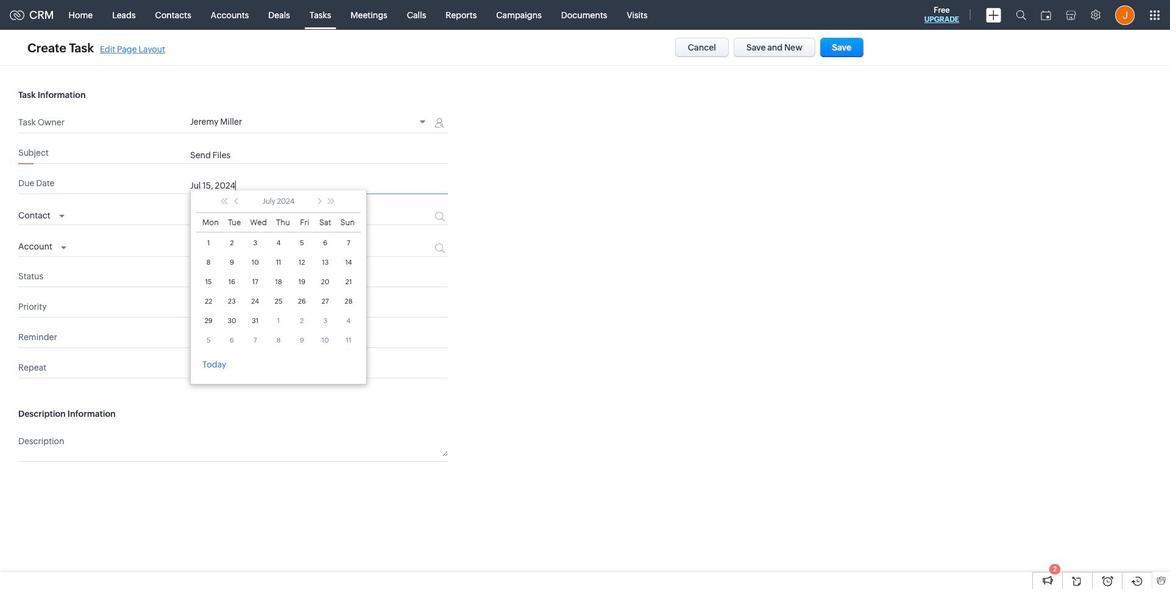 Task type: describe. For each thing, give the bounding box(es) containing it.
create menu image
[[986, 8, 1001, 22]]

create menu element
[[979, 0, 1009, 30]]

mmm d, yyyy text field
[[190, 181, 409, 191]]

profile element
[[1108, 0, 1142, 30]]

calendar image
[[1041, 10, 1051, 20]]

logo image
[[10, 10, 24, 20]]

search element
[[1009, 0, 1034, 30]]



Task type: locate. For each thing, give the bounding box(es) containing it.
profile image
[[1115, 5, 1135, 25]]

None text field
[[190, 151, 448, 160]]

None field
[[190, 117, 430, 129], [18, 207, 64, 222], [18, 239, 66, 253], [190, 117, 430, 129], [18, 207, 64, 222], [18, 239, 66, 253]]

None text field
[[190, 212, 389, 222], [190, 244, 389, 253], [190, 434, 448, 457], [190, 212, 389, 222], [190, 244, 389, 253], [190, 434, 448, 457]]

search image
[[1016, 10, 1026, 20]]

None button
[[675, 38, 729, 57], [734, 38, 815, 57], [820, 38, 864, 57], [675, 38, 729, 57], [734, 38, 815, 57], [820, 38, 864, 57]]



